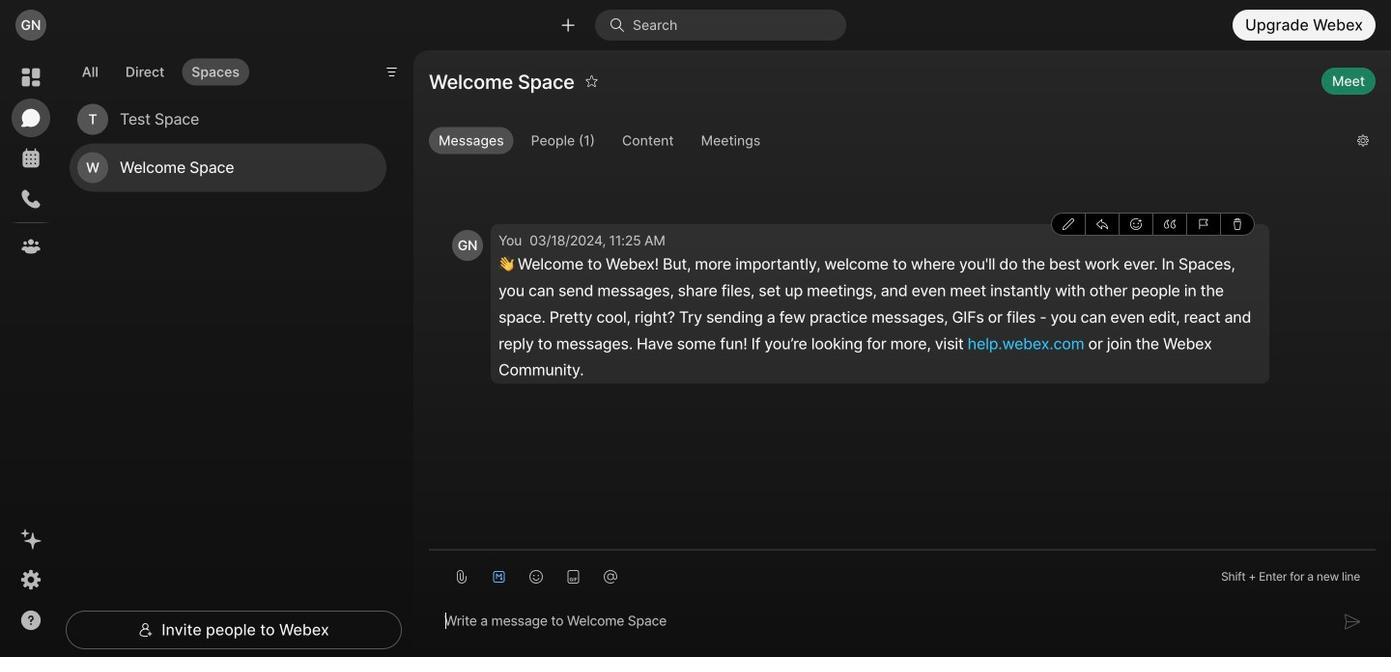 Task type: locate. For each thing, give the bounding box(es) containing it.
group
[[429, 127, 1342, 158], [1051, 213, 1255, 236]]

navigation
[[0, 50, 62, 657]]

test space list item
[[70, 95, 387, 144]]

tab list
[[68, 47, 254, 91]]

start a thread image
[[1097, 218, 1108, 230]]

0 vertical spatial group
[[429, 127, 1342, 158]]

delete message image
[[1232, 218, 1244, 230]]

1 vertical spatial group
[[1051, 213, 1255, 236]]



Task type: vqa. For each thing, say whether or not it's contained in the screenshot.
Edit message image
yes



Task type: describe. For each thing, give the bounding box(es) containing it.
webex tab list
[[12, 58, 50, 266]]

add reaction image
[[1131, 218, 1142, 230]]

quote message image
[[1164, 218, 1176, 230]]

flag for follow-up image
[[1198, 218, 1210, 230]]

edit message image
[[1063, 218, 1075, 230]]

welcome space list item
[[70, 144, 387, 192]]

message composer toolbar element
[[429, 550, 1376, 595]]



